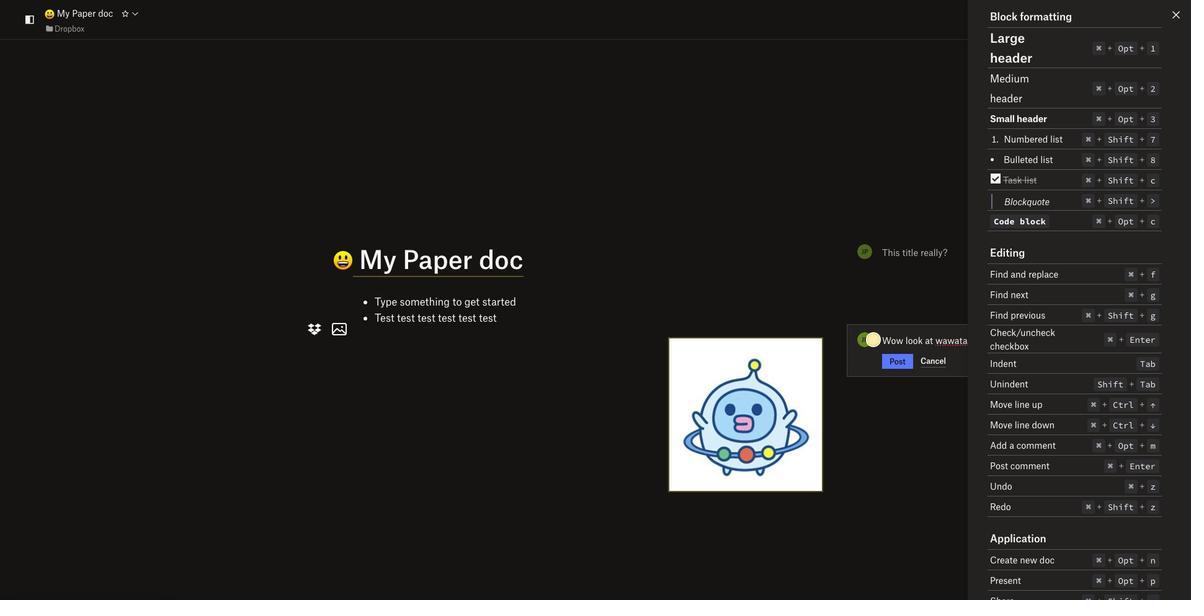 Task type: vqa. For each thing, say whether or not it's contained in the screenshot.
All
no



Task type: locate. For each thing, give the bounding box(es) containing it.
opt up ⌘ + opt + p
[[1119, 556, 1135, 567]]

small header
[[991, 113, 1048, 124]]

1 vertical spatial comment
[[1011, 461, 1050, 472]]

opt inside the ⌘ + opt + 3
[[1119, 114, 1135, 125]]

7
[[1151, 134, 1156, 145]]

small
[[991, 113, 1016, 124]]

2 find from the top
[[991, 289, 1009, 300]]

shift up the "⌘ + shift + 8"
[[1109, 134, 1135, 145]]

1 vertical spatial jp
[[862, 248, 869, 256]]

⌘ + shift + z
[[1087, 502, 1156, 513]]

opt inside ⌘ + opt + p
[[1119, 576, 1135, 587]]

0 vertical spatial z
[[1151, 482, 1156, 493]]

0 vertical spatial jp
[[1021, 14, 1031, 25]]

c down 8
[[1151, 175, 1156, 186]]

share button
[[1042, 10, 1082, 29]]

2 vertical spatial find
[[991, 310, 1009, 321]]

n
[[1151, 556, 1156, 567]]

2 horizontal spatial 1
[[1151, 43, 1156, 54]]

0 vertical spatial 1
[[1151, 43, 1156, 54]]

1 vertical spatial enter
[[1130, 461, 1156, 472]]

2 g from the top
[[1151, 310, 1156, 322]]

⌘ + enter
[[1108, 334, 1156, 346], [1108, 461, 1156, 472]]

1 vertical spatial find
[[991, 289, 1009, 300]]

shift down ⌘ + shift + c on the right
[[1109, 196, 1135, 207]]

+ inside shift + tab
[[1130, 379, 1135, 390]]

1 move from the top
[[991, 399, 1013, 410]]

2 vertical spatial jp
[[862, 336, 869, 344]]

2 line from the top
[[1015, 420, 1030, 431]]

large header
[[991, 30, 1033, 65]]

z
[[1151, 482, 1156, 493], [1151, 502, 1156, 513]]

1 vertical spatial list
[[1041, 154, 1054, 165]]

shift
[[1109, 134, 1135, 145], [1109, 155, 1135, 166], [1109, 175, 1135, 186], [1109, 196, 1135, 207], [1109, 310, 1135, 322], [1098, 379, 1124, 390], [1109, 502, 1135, 513]]

1 find from the top
[[991, 269, 1009, 280]]

list down numbered list
[[1041, 154, 1054, 165]]

opt inside ⌘ + opt + c
[[1119, 216, 1135, 227]]

move
[[991, 399, 1013, 410], [991, 420, 1013, 431]]

title
[[903, 247, 919, 258]]

block
[[991, 10, 1018, 22]]

1 ctrl from the top
[[1114, 400, 1135, 411]]

shift inside the "⌘ + shift + 8"
[[1109, 155, 1135, 166]]

2 move from the top
[[991, 420, 1013, 431]]

0 vertical spatial comment
[[1017, 440, 1056, 451]]

opt up ⌘ + opt + 2
[[1119, 43, 1135, 54]]

header inside medium header
[[991, 92, 1023, 104]]

ago
[[1109, 575, 1124, 587]]

opt inside ⌘ + opt + n
[[1119, 556, 1135, 567]]

c inside ⌘ + shift + c
[[1151, 175, 1156, 186]]

bulleted list
[[1004, 154, 1054, 165]]

⌘ inside ⌘ + shift + 7
[[1087, 134, 1092, 145]]

0 vertical spatial header
[[991, 50, 1033, 65]]

2 z from the top
[[1151, 502, 1156, 513]]

⌘ + opt + 2
[[1097, 83, 1156, 94]]

1 vertical spatial line
[[1015, 420, 1030, 431]]

block
[[1021, 216, 1047, 227]]

doc right new
[[1040, 555, 1055, 566]]

opt left "2"
[[1119, 83, 1135, 94]]

2 ⌘ + enter from the top
[[1108, 461, 1156, 472]]

⌘ inside ⌘ + z
[[1129, 482, 1135, 493]]

create new doc
[[991, 555, 1055, 566]]

+ inside the ⌘ + f
[[1140, 269, 1146, 280]]

2 c from the top
[[1151, 216, 1156, 227]]

code block
[[994, 216, 1047, 227]]

m
[[1151, 441, 1156, 452]]

shift down ⌘ + g
[[1109, 310, 1135, 322]]

add
[[991, 440, 1008, 451]]

opt inside ⌘ + opt + 2
[[1119, 83, 1135, 94]]

shift up ⌘ + ctrl + ↑
[[1098, 379, 1124, 390]]

ctrl up "⌘ + opt + m"
[[1114, 420, 1135, 431]]

⌘ inside ⌘ + opt + n
[[1097, 556, 1102, 567]]

shift + tab
[[1098, 379, 1156, 390]]

3 opt from the top
[[1119, 114, 1135, 125]]

opt down ⌘ + opt + n
[[1119, 576, 1135, 587]]

⌘ + shift + g
[[1087, 310, 1156, 322]]

line for up
[[1015, 399, 1030, 410]]

Comment Entry text field
[[883, 335, 1064, 347]]

opt inside ⌘ + opt + 1
[[1119, 43, 1135, 54]]

1 vertical spatial tab
[[1141, 379, 1156, 390]]

paper
[[72, 8, 96, 19], [403, 243, 473, 274]]

0 vertical spatial g
[[1151, 290, 1156, 301]]

code
[[994, 216, 1015, 227]]

remove annotation image
[[1027, 350, 1047, 370]]

opt down ⌘ + shift + >
[[1119, 216, 1135, 227]]

paper up the dropbox
[[72, 8, 96, 19]]

↓
[[1151, 420, 1156, 431]]

application
[[991, 533, 1047, 545]]

1 line from the top
[[1015, 399, 1030, 410]]

test
[[397, 312, 415, 324], [418, 312, 436, 324], [438, 312, 456, 324], [459, 312, 477, 324], [479, 312, 497, 324]]

ctrl inside ⌘ + ctrl + ↓
[[1114, 420, 1135, 431]]

move up add
[[991, 420, 1013, 431]]

⌘ + enter for post comment
[[1108, 461, 1156, 472]]

1 vertical spatial ctrl
[[1114, 420, 1135, 431]]

line left up
[[1015, 399, 1030, 410]]

find left and
[[991, 269, 1009, 280]]

⌘ inside ⌘ + opt + 1
[[1097, 43, 1102, 54]]

0 vertical spatial find
[[991, 269, 1009, 280]]

c inside ⌘ + opt + c
[[1151, 216, 1156, 227]]

0 vertical spatial move
[[991, 399, 1013, 410]]

7 opt from the top
[[1119, 576, 1135, 587]]

3 test from the left
[[438, 312, 456, 324]]

0 vertical spatial enter
[[1130, 335, 1156, 346]]

jp left this
[[862, 248, 869, 256]]

comment down down
[[1017, 440, 1056, 451]]

⌘ inside ⌘ + opt + p
[[1097, 576, 1102, 587]]

test down "started"
[[479, 312, 497, 324]]

0 vertical spatial ctrl
[[1114, 400, 1135, 411]]

1 vertical spatial 1
[[873, 336, 875, 345]]

tab
[[1141, 359, 1156, 370], [1141, 379, 1156, 390]]

3 find from the top
[[991, 310, 1009, 321]]

0 vertical spatial ⌘ + enter
[[1108, 334, 1156, 346]]

g inside "⌘ + shift + g"
[[1151, 310, 1156, 322]]

enter up ⌘ + z
[[1130, 461, 1156, 472]]

header down medium
[[991, 92, 1023, 104]]

opt for present
[[1119, 576, 1135, 587]]

jp left wow
[[862, 336, 869, 344]]

0 horizontal spatial doc
[[98, 8, 113, 19]]

⌘ + opt + n
[[1097, 555, 1156, 567]]

present
[[991, 575, 1022, 587]]

2 horizontal spatial doc
[[1040, 555, 1055, 566]]

wawatachi's
[[936, 335, 986, 346]]

+ inside ⌘ + z
[[1140, 481, 1146, 492]]

find for find next
[[991, 289, 1009, 300]]

redo
[[991, 502, 1012, 513]]

↑
[[1151, 400, 1156, 411]]

my right grinning face with big eyes image
[[57, 8, 70, 19]]

started
[[483, 295, 516, 308]]

2 tab from the top
[[1141, 379, 1156, 390]]

jp
[[1021, 14, 1031, 25], [862, 248, 869, 256], [862, 336, 869, 344]]

doc right grinning face with big eyes image
[[98, 8, 113, 19]]

paper up something
[[403, 243, 473, 274]]

ctrl up ⌘ + ctrl + ↓
[[1114, 400, 1135, 411]]

doc up "started"
[[479, 243, 524, 274]]

my up type
[[359, 243, 397, 274]]

header up numbered list
[[1017, 113, 1048, 124]]

add a comment
[[991, 440, 1056, 451]]

1 horizontal spatial my
[[359, 243, 397, 274]]

ctrl inside ⌘ + ctrl + ↑
[[1114, 400, 1135, 411]]

⌘ inside ⌘ + shift + >
[[1087, 196, 1092, 207]]

enter down "⌘ + shift + g"
[[1130, 335, 1156, 346]]

⌘ + shift + 7
[[1087, 133, 1156, 145]]

header for large header
[[991, 50, 1033, 65]]

⌘ + shift + c
[[1087, 174, 1156, 186]]

0 vertical spatial line
[[1015, 399, 1030, 410]]

opt
[[1119, 43, 1135, 54], [1119, 83, 1135, 94], [1119, 114, 1135, 125], [1119, 216, 1135, 227], [1119, 441, 1135, 452], [1119, 556, 1135, 567], [1119, 576, 1135, 587]]

1 opt from the top
[[1119, 43, 1135, 54]]

shift up ⌘ + shift + c on the right
[[1109, 155, 1135, 166]]

⌘ + enter for check/uncheck checkbox
[[1108, 334, 1156, 346]]

0 horizontal spatial my paper doc
[[55, 8, 113, 19]]

cancel button
[[921, 355, 947, 368]]

numbered
[[1005, 133, 1049, 145]]

1 horizontal spatial paper
[[403, 243, 473, 274]]

test down to
[[438, 312, 456, 324]]

2 vertical spatial doc
[[1040, 555, 1055, 566]]

⌘ inside ⌘ + ctrl + ↑
[[1092, 400, 1097, 411]]

0 vertical spatial my
[[57, 8, 70, 19]]

0 horizontal spatial 1
[[755, 361, 758, 369]]

0 vertical spatial tab
[[1141, 359, 1156, 370]]

doc
[[98, 8, 113, 19], [479, 243, 524, 274], [1040, 555, 1055, 566]]

z up ⌘ + shift + z
[[1151, 482, 1156, 493]]

opt for medium header
[[1119, 83, 1135, 94]]

6 opt from the top
[[1119, 556, 1135, 567]]

test down get
[[459, 312, 477, 324]]

find down find next
[[991, 310, 1009, 321]]

shift inside ⌘ + shift + z
[[1109, 502, 1135, 513]]

1 vertical spatial c
[[1151, 216, 1156, 227]]

shift down ⌘ + z
[[1109, 502, 1135, 513]]

opt up ⌘ + shift + 7
[[1119, 114, 1135, 125]]

2 ctrl from the top
[[1114, 420, 1135, 431]]

find
[[991, 269, 1009, 280], [991, 289, 1009, 300], [991, 310, 1009, 321]]

comment down add a comment at right
[[1011, 461, 1050, 472]]

1 vertical spatial g
[[1151, 310, 1156, 322]]

up
[[1033, 399, 1043, 410]]

⌘ + opt + 3
[[1097, 113, 1156, 125]]

tab up shift + tab
[[1141, 359, 1156, 370]]

move down unindent
[[991, 399, 1013, 410]]

4 opt from the top
[[1119, 216, 1135, 227]]

line up add a comment at right
[[1015, 420, 1030, 431]]

⌘ + enter down "⌘ + opt + m"
[[1108, 461, 1156, 472]]

tab up ↑
[[1141, 379, 1156, 390]]

type something to get started test test test test test test
[[375, 295, 516, 324]]

heading
[[307, 243, 823, 277]]

list right task
[[1025, 174, 1037, 186]]

test right test
[[397, 312, 415, 324]]

⌘ + f
[[1129, 269, 1156, 281]]

test down something
[[418, 312, 436, 324]]

post
[[991, 461, 1009, 472]]

1 g from the top
[[1151, 290, 1156, 301]]

header for medium header
[[991, 92, 1023, 104]]

0 vertical spatial list
[[1051, 133, 1063, 145]]

2 opt from the top
[[1119, 83, 1135, 94]]

1 ⌘ + enter from the top
[[1108, 334, 1156, 346]]

1 horizontal spatial 1
[[873, 336, 875, 345]]

jp right the 'block'
[[1021, 14, 1031, 25]]

2 vertical spatial header
[[1017, 113, 1048, 124]]

my paper doc
[[55, 8, 113, 19], [353, 243, 524, 274]]

1 z from the top
[[1151, 482, 1156, 493]]

⌘ + enter down "⌘ + shift + g"
[[1108, 334, 1156, 346]]

dropbox
[[55, 23, 85, 33]]

1 vertical spatial move
[[991, 420, 1013, 431]]

enter
[[1130, 335, 1156, 346], [1130, 461, 1156, 472]]

shift inside ⌘ + shift + >
[[1109, 196, 1135, 207]]

1 enter from the top
[[1130, 335, 1156, 346]]

my paper doc up something
[[353, 243, 524, 274]]

g down ⌘ + g
[[1151, 310, 1156, 322]]

find for find previous
[[991, 310, 1009, 321]]

annotation 1 element
[[747, 356, 766, 374]]

new
[[1021, 555, 1038, 566]]

shift inside ⌘ + shift + c
[[1109, 175, 1135, 186]]

find left next
[[991, 289, 1009, 300]]

5 opt from the top
[[1119, 441, 1135, 452]]

1 vertical spatial ⌘ + enter
[[1108, 461, 1156, 472]]

and
[[1011, 269, 1027, 280]]

add dropbox files image
[[305, 320, 325, 340]]

1 c from the top
[[1151, 175, 1156, 186]]

opt inside "⌘ + opt + m"
[[1119, 441, 1135, 452]]

opt down ⌘ + ctrl + ↓
[[1119, 441, 1135, 452]]

1 vertical spatial my paper doc
[[353, 243, 524, 274]]

checkbox
[[991, 341, 1030, 352]]

my paper doc up the dropbox
[[55, 8, 113, 19]]

1 vertical spatial paper
[[403, 243, 473, 274]]

shift inside "⌘ + shift + g"
[[1109, 310, 1135, 322]]

header down large
[[991, 50, 1033, 65]]

z down ⌘ + z
[[1151, 502, 1156, 513]]

1 horizontal spatial doc
[[479, 243, 524, 274]]

0 vertical spatial my paper doc
[[55, 8, 113, 19]]

+
[[1108, 42, 1113, 53], [1140, 42, 1146, 53], [1108, 83, 1113, 94], [1140, 83, 1146, 94], [1108, 113, 1113, 124], [1140, 113, 1146, 124], [1097, 133, 1103, 145], [1140, 133, 1146, 145], [1097, 154, 1103, 165], [1140, 154, 1146, 165], [1097, 174, 1103, 186], [1140, 174, 1146, 186], [1097, 195, 1103, 206], [1140, 195, 1146, 206], [1108, 215, 1113, 227], [1140, 215, 1146, 227], [1140, 269, 1146, 280], [1140, 289, 1146, 300], [1097, 310, 1103, 321], [1140, 310, 1146, 321], [1119, 334, 1125, 345], [1130, 379, 1135, 390], [1103, 399, 1108, 410], [1140, 399, 1146, 410], [1103, 420, 1108, 431], [1140, 420, 1146, 431], [1108, 440, 1113, 451], [1140, 440, 1146, 451], [1119, 461, 1125, 472], [1140, 481, 1146, 492], [1097, 502, 1103, 513], [1140, 502, 1146, 513], [1108, 555, 1113, 566], [1140, 555, 1146, 566], [1108, 575, 1113, 587], [1140, 575, 1146, 587]]

1 vertical spatial z
[[1151, 502, 1156, 513]]

8
[[1151, 155, 1156, 166]]

this
[[883, 247, 900, 258]]

c down >
[[1151, 216, 1156, 227]]

g inside ⌘ + g
[[1151, 290, 1156, 301]]

seconds
[[1072, 575, 1106, 587]]

move for move line down
[[991, 420, 1013, 431]]

c
[[1151, 175, 1156, 186], [1151, 216, 1156, 227]]

shift for g
[[1109, 310, 1135, 322]]

0 vertical spatial c
[[1151, 175, 1156, 186]]

shift up ⌘ + shift + >
[[1109, 175, 1135, 186]]

2 enter from the top
[[1130, 461, 1156, 472]]

indent
[[991, 358, 1017, 369]]

list right numbered on the top of page
[[1051, 133, 1063, 145]]

⌘ inside the ⌘ + opt + 3
[[1097, 114, 1102, 125]]

⌘ inside "⌘ + opt + m"
[[1097, 441, 1102, 452]]

z inside ⌘ + shift + z
[[1151, 502, 1156, 513]]

task list
[[1004, 174, 1037, 186]]

editing
[[991, 246, 1026, 259]]

g down f
[[1151, 290, 1156, 301]]

2 vertical spatial list
[[1025, 174, 1037, 186]]

⌘ inside ⌘ + opt + c
[[1097, 216, 1102, 227]]

ctrl
[[1114, 400, 1135, 411], [1114, 420, 1135, 431]]

0 horizontal spatial paper
[[72, 8, 96, 19]]

1 vertical spatial header
[[991, 92, 1023, 104]]

shift inside ⌘ + shift + 7
[[1109, 134, 1135, 145]]

header for small header
[[1017, 113, 1048, 124]]

my paper doc link
[[45, 6, 113, 20]]

⌘ inside ⌘ + shift + z
[[1087, 502, 1092, 513]]

grinning face with big eyes image
[[45, 9, 55, 19]]

⌘ + opt + p
[[1097, 575, 1156, 587]]

wow
[[883, 335, 904, 346]]

0 vertical spatial doc
[[98, 8, 113, 19]]



Task type: describe. For each thing, give the bounding box(es) containing it.
list for numbered list
[[1051, 133, 1063, 145]]

1 vertical spatial doc
[[479, 243, 524, 274]]

get
[[465, 295, 480, 308]]

1 tab from the top
[[1141, 359, 1156, 370]]

down
[[1033, 420, 1055, 431]]

shift for >
[[1109, 196, 1135, 207]]

updated 36 seconds ago
[[1021, 575, 1124, 587]]

medium
[[991, 72, 1030, 84]]

>
[[1151, 196, 1156, 207]]

1 inside ⌘ + opt + 1
[[1151, 43, 1156, 54]]

c for ⌘ + shift + c
[[1151, 175, 1156, 186]]

list for task list
[[1025, 174, 1037, 186]]

tab inside shift + tab
[[1141, 379, 1156, 390]]

find previous
[[991, 310, 1046, 321]]

large
[[991, 30, 1026, 45]]

1 horizontal spatial my paper doc
[[353, 243, 524, 274]]

jp button
[[1015, 8, 1037, 31]]

check/uncheck
[[991, 327, 1056, 338]]

blockquote
[[1005, 196, 1050, 207]]

find for find and replace
[[991, 269, 1009, 280]]

type
[[375, 295, 397, 308]]

undo
[[991, 481, 1013, 492]]

check/uncheck checkbox
[[991, 327, 1056, 352]]

really?
[[921, 247, 948, 258]]

2 test from the left
[[418, 312, 436, 324]]

4 test from the left
[[459, 312, 477, 324]]

36
[[1059, 575, 1070, 587]]

cancel
[[921, 356, 947, 366]]

list for bulleted list
[[1041, 154, 1054, 165]]

⌘ inside ⌘ + g
[[1129, 290, 1135, 301]]

⌘ inside ⌘ + ctrl + ↓
[[1092, 420, 1097, 431]]

opt for large header
[[1119, 43, 1135, 54]]

post comment
[[991, 461, 1050, 472]]

jp 1
[[862, 336, 875, 345]]

⌘ + opt + m
[[1097, 440, 1156, 452]]

create
[[991, 555, 1018, 566]]

⌘ + z
[[1129, 481, 1156, 493]]

user-uploaded image: wawatchi2.jpg image
[[670, 339, 823, 492]]

move line down
[[991, 420, 1055, 431]]

heading containing my paper doc
[[307, 243, 823, 277]]

previous
[[1011, 310, 1046, 321]]

2 vertical spatial 1
[[755, 361, 758, 369]]

⌘ + opt + 1
[[1097, 42, 1156, 54]]

1 vertical spatial my
[[359, 243, 397, 274]]

to
[[453, 295, 462, 308]]

⌘ + ctrl + ↑
[[1092, 399, 1156, 411]]

at
[[926, 335, 934, 346]]

2
[[1151, 83, 1156, 94]]

ctrl for ↑
[[1114, 400, 1135, 411]]

😃
[[307, 245, 331, 276]]

medium header
[[991, 72, 1030, 104]]

0 horizontal spatial my
[[57, 8, 70, 19]]

updated
[[1021, 575, 1057, 587]]

jp inside "button"
[[1021, 14, 1031, 25]]

wow look at wawatachi's hat
[[883, 335, 1002, 346]]

numbered list
[[1005, 133, 1063, 145]]

⌘ inside "⌘ + shift + g"
[[1087, 310, 1092, 322]]

+ inside ⌘ + g
[[1140, 289, 1146, 300]]

opt for add a comment
[[1119, 441, 1135, 452]]

⌘ inside the ⌘ + f
[[1129, 269, 1135, 281]]

shift for z
[[1109, 502, 1135, 513]]

shift inside shift + tab
[[1098, 379, 1124, 390]]

bulleted
[[1004, 154, 1039, 165]]

⌘ inside ⌘ + shift + c
[[1087, 175, 1092, 186]]

this title really?
[[883, 247, 948, 258]]

3
[[1151, 114, 1156, 125]]

⌘ + shift + 8
[[1087, 154, 1156, 166]]

shift for 7
[[1109, 134, 1135, 145]]

replace
[[1029, 269, 1059, 280]]

⌘ + ctrl + ↓
[[1092, 420, 1156, 431]]

move line up
[[991, 399, 1043, 410]]

p
[[1151, 576, 1156, 587]]

task
[[1004, 174, 1023, 186]]

⌘ inside ⌘ + opt + 2
[[1097, 83, 1102, 94]]

formatting
[[1021, 10, 1073, 22]]

dropbox link
[[45, 22, 85, 35]]

block formatting
[[991, 10, 1073, 22]]

a
[[1010, 440, 1015, 451]]

something
[[400, 295, 450, 308]]

shift for c
[[1109, 175, 1135, 186]]

ctrl for ↓
[[1114, 420, 1135, 431]]

enter for post comment
[[1130, 461, 1156, 472]]

line for down
[[1015, 420, 1030, 431]]

⌘ + opt + c
[[1097, 215, 1156, 227]]

share
[[1049, 14, 1075, 25]]

jp inside jp 1
[[862, 336, 869, 344]]

0 vertical spatial paper
[[72, 8, 96, 19]]

c for ⌘ + opt + c
[[1151, 216, 1156, 227]]

5 test from the left
[[479, 312, 497, 324]]

⌘ inside the "⌘ + shift + 8"
[[1087, 155, 1092, 166]]

1 test from the left
[[397, 312, 415, 324]]

find and replace
[[991, 269, 1059, 280]]

test
[[375, 312, 395, 324]]

opt for create new doc
[[1119, 556, 1135, 567]]

z inside ⌘ + z
[[1151, 482, 1156, 493]]

opt for small header
[[1119, 114, 1135, 125]]

move for move line up
[[991, 399, 1013, 410]]

f
[[1151, 269, 1156, 281]]

next
[[1011, 289, 1029, 300]]

shift for 8
[[1109, 155, 1135, 166]]

look
[[906, 335, 923, 346]]

find next
[[991, 289, 1029, 300]]

enter for check/uncheck checkbox
[[1130, 335, 1156, 346]]

⌘ + shift + >
[[1087, 195, 1156, 207]]

⌘ + g
[[1129, 289, 1156, 301]]



